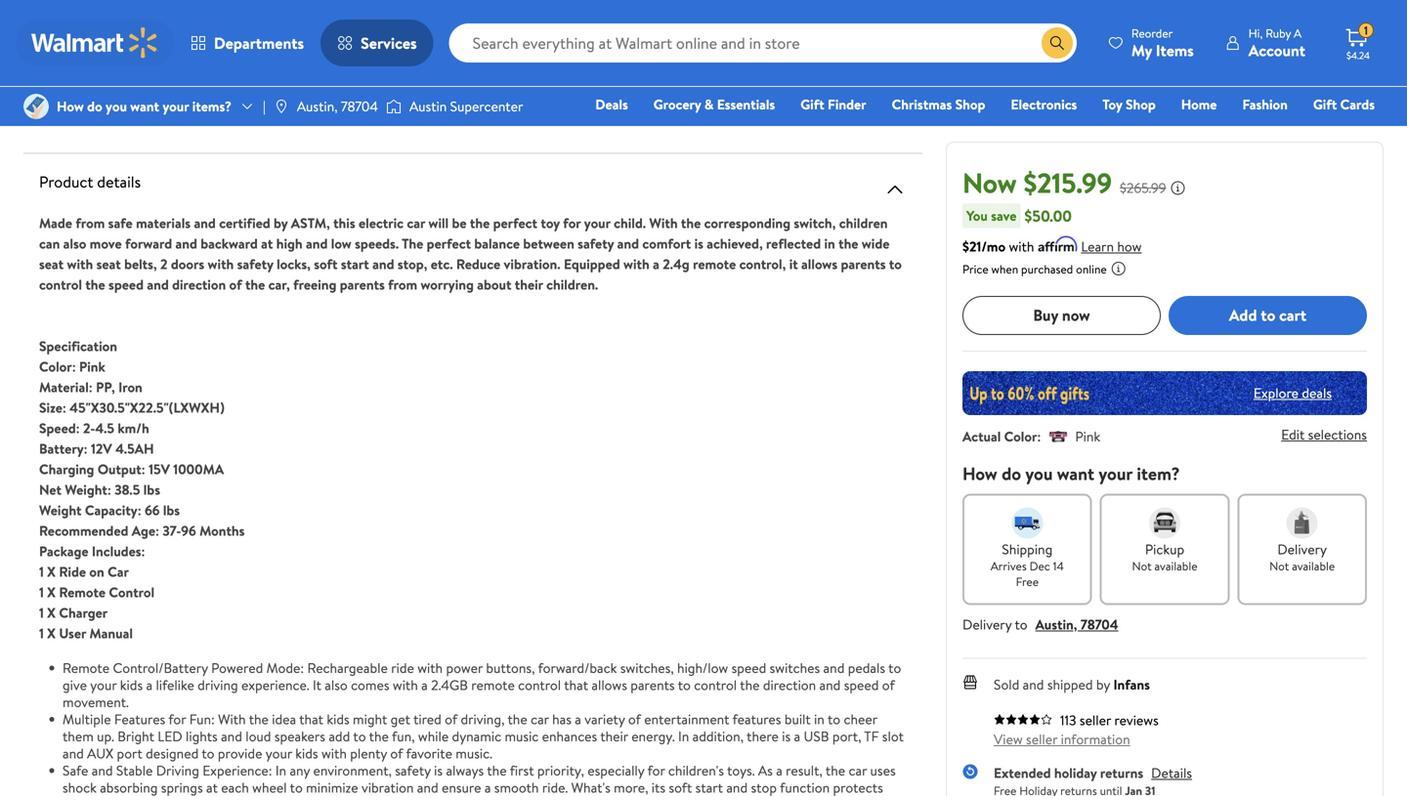 Task type: describe. For each thing, give the bounding box(es) containing it.
always
[[446, 761, 484, 780]]

might
[[353, 710, 387, 729]]

how do you want your item?
[[963, 462, 1180, 486]]

learn
[[1081, 237, 1114, 256]]

|
[[263, 97, 266, 116]]

0 vertical spatial perfect
[[493, 214, 538, 233]]

forward
[[125, 234, 172, 253]]

high/low
[[677, 659, 728, 678]]

a
[[1294, 25, 1302, 42]]

of right plenty
[[390, 744, 403, 763]]

to up entertainment
[[678, 676, 691, 695]]

months
[[199, 521, 245, 540]]

the left idea
[[249, 710, 269, 729]]

buy
[[1033, 304, 1059, 326]]

pink inside specification color: pink material: pp, iron size: 45"x30.5"x22.5"(lxwxh) speed: 2-4.5 km/h battery: 12v 4.5ah charging output: 15v 1000ma net weight: 38.5 lbs weight capacity: 66 lbs recommended age: 37-96 months package includes: 1 x ride on car 1 x remote control 1 x charger 1 x user manual
[[79, 357, 105, 376]]

save
[[991, 206, 1017, 225]]

details
[[97, 171, 141, 193]]

0 vertical spatial kids
[[120, 676, 143, 695]]

delivery for to
[[963, 615, 1012, 634]]

by inside 'made from safe materials and certified by astm, this electric car will be the perfect toy for your child. with the corresponding switch, children can also move forward and backward at high and low speeds. the perfect balance between safety and comfort is achieved, reflected in the wide seat with seat belts, 2 doors with safety locks, soft start and stop, etc. reduce vibration. equipped with a 2.4g remote control, it allows parents to control the speed and direction of the car, freeing parents from worrying about their children.'
[[274, 214, 288, 233]]

from inside remote control/battery powered mode: rechargeable ride with power buttons, forward/back switches, high/low speed switches and pedals to give your kids a lifelike driving experience. it also comes with a 2.4gb remote control that allows parents to control the direction and speed of movement. multiple features for fun: with the idea that kids might get tired of driving, the car has a variety of entertainment features built in to cheer them up. bright led lights and loud speakers add to the fun, while dynamic music enhances their energy. in addition, there is a usb port, tf slot and aux port designed to provide your kids with plenty of favorite music. safe and stable driving experience: in any environment, safety is always the first priority, especially for children's toys. as a result, the car uses shock absorbing springs at each wheel to minimize vibration and ensure a smooth ride. what's more, its soft start and stop function protects children from the dangers of going too fast.
[[113, 796, 143, 797]]

to right wheel on the left bottom of the page
[[290, 778, 303, 797]]

belts,
[[124, 255, 157, 274]]

1 vertical spatial from
[[388, 275, 417, 294]]

with up price when purchased online
[[1009, 237, 1034, 256]]

stop,
[[398, 255, 427, 274]]

a left the lifelike at the bottom left of page
[[146, 676, 153, 695]]

cheer
[[844, 710, 878, 729]]

to right "pedals"
[[889, 659, 901, 678]]

get
[[391, 710, 410, 729]]

cards
[[1341, 95, 1375, 114]]

fast.
[[294, 796, 319, 797]]

tf
[[864, 727, 879, 746]]

the left first
[[487, 761, 507, 780]]

achieved,
[[707, 234, 763, 253]]

tired
[[414, 710, 442, 729]]

1 horizontal spatial kids
[[295, 744, 318, 763]]

1 vertical spatial for
[[168, 710, 186, 729]]

bright
[[118, 727, 154, 746]]

ride.
[[542, 778, 568, 797]]

selections
[[1308, 425, 1367, 444]]

a left usb
[[794, 727, 801, 746]]

walmart image
[[31, 27, 158, 59]]

with down move
[[67, 255, 93, 274]]

in inside 'made from safe materials and certified by astm, this electric car will be the perfect toy for your child. with the corresponding switch, children can also move forward and backward at high and low speeds. the perfect balance between safety and comfort is achieved, reflected in the wide seat with seat belts, 2 doors with safety locks, soft start and stop, etc. reduce vibration. equipped with a 2.4g remote control, it allows parents to control the speed and direction of the car, freeing parents from worrying about their children.'
[[824, 234, 835, 253]]

at inside remote control/battery powered mode: rechargeable ride with power buttons, forward/back switches, high/low speed switches and pedals to give your kids a lifelike driving experience. it also comes with a 2.4gb remote control that allows parents to control the direction and speed of movement. multiple features for fun: with the idea that kids might get tired of driving, the car has a variety of entertainment features built in to cheer them up. bright led lights and loud speakers add to the fun, while dynamic music enhances their energy. in addition, there is a usb port, tf slot and aux port designed to provide your kids with plenty of favorite music. safe and stable driving experience: in any environment, safety is always the first priority, especially for children's toys. as a result, the car uses shock absorbing springs at each wheel to minimize vibration and ensure a smooth ride. what's more, its soft start and stop function protects children from the dangers of going too fast.
[[206, 778, 218, 797]]

1 product group from the left
[[27, 0, 209, 48]]

3 product group from the left
[[702, 0, 884, 48]]

actual color :
[[963, 427, 1041, 446]]

to left "provide"
[[202, 744, 215, 763]]

with up minimize
[[322, 744, 347, 763]]

Search search field
[[449, 23, 1077, 63]]

a right ensure at the left bottom of page
[[485, 778, 491, 797]]

1 vertical spatial that
[[299, 710, 323, 729]]

the down stable
[[146, 796, 165, 797]]

vibration
[[362, 778, 414, 797]]

children.
[[546, 275, 598, 294]]

worrying
[[421, 275, 474, 294]]

weight
[[39, 501, 82, 520]]

seller for 113
[[1080, 711, 1111, 730]]

now
[[1062, 304, 1090, 326]]

the down move
[[85, 275, 105, 294]]

1 vertical spatial by
[[1097, 675, 1110, 694]]

$4.24
[[1347, 49, 1370, 62]]

up to sixty percent off deals. shop now. image
[[963, 371, 1367, 415]]

your inside 'made from safe materials and certified by astm, this electric car will be the perfect toy for your child. with the corresponding switch, children can also move forward and backward at high and low speeds. the perfect balance between safety and comfort is achieved, reflected in the wide seat with seat belts, 2 doors with safety locks, soft start and stop, etc. reduce vibration. equipped with a 2.4g remote control, it allows parents to control the speed and direction of the car, freeing parents from worrying about their children.'
[[584, 214, 611, 233]]

you save $50.00
[[967, 205, 1072, 227]]

parents inside remote control/battery powered mode: rechargeable ride with power buttons, forward/back switches, high/low speed switches and pedals to give your kids a lifelike driving experience. it also comes with a 2.4gb remote control that allows parents to control the direction and speed of movement. multiple features for fun: with the idea that kids might get tired of driving, the car has a variety of entertainment features built in to cheer them up. bright led lights and loud speakers add to the fun, while dynamic music enhances their energy. in addition, there is a usb port, tf slot and aux port designed to provide your kids with plenty of favorite music. safe and stable driving experience: in any environment, safety is always the first priority, especially for children's toys. as a result, the car uses shock absorbing springs at each wheel to minimize vibration and ensure a smooth ride. what's more, its soft start and stop function protects children from the dangers of going too fast.
[[631, 676, 675, 695]]

smooth
[[494, 778, 539, 797]]

not for delivery
[[1270, 558, 1289, 574]]

to inside button
[[1261, 304, 1276, 326]]

4.1593 stars out of 5, based on 113 seller reviews element
[[994, 714, 1053, 725]]

vibration.
[[504, 255, 561, 274]]

gift for cards
[[1313, 95, 1337, 114]]

intent image for shipping image
[[1012, 507, 1043, 539]]

product
[[39, 171, 93, 193]]

available for delivery
[[1292, 558, 1335, 574]]

delivery for not
[[1278, 540, 1327, 559]]

powered
[[211, 659, 263, 678]]

details button
[[1151, 764, 1192, 783]]

0 horizontal spatial in
[[275, 761, 286, 780]]

the right driving,
[[508, 710, 527, 729]]

control inside 'made from safe materials and certified by astm, this electric car will be the perfect toy for your child. with the corresponding switch, children can also move forward and backward at high and low speeds. the perfect balance between safety and comfort is achieved, reflected in the wide seat with seat belts, 2 doors with safety locks, soft start and stop, etc. reduce vibration. equipped with a 2.4g remote control, it allows parents to control the speed and direction of the car, freeing parents from worrying about their children.'
[[39, 275, 82, 294]]

intent image for delivery image
[[1287, 507, 1318, 539]]

buy now
[[1033, 304, 1090, 326]]

items?
[[192, 97, 232, 116]]

toy shop
[[1103, 95, 1156, 114]]

0 vertical spatial that
[[564, 676, 588, 695]]

free
[[1016, 573, 1039, 590]]

multiple
[[63, 710, 111, 729]]

intent image for pickup image
[[1149, 507, 1181, 539]]

sold and shipped by infans
[[994, 675, 1150, 694]]

give
[[63, 676, 87, 695]]

deals link
[[587, 94, 637, 115]]

1 vertical spatial austin,
[[1036, 615, 1078, 634]]

to right add
[[353, 727, 366, 746]]

direction inside remote control/battery powered mode: rechargeable ride with power buttons, forward/back switches, high/low speed switches and pedals to give your kids a lifelike driving experience. it also comes with a 2.4gb remote control that allows parents to control the direction and speed of movement. multiple features for fun: with the idea that kids might get tired of driving, the car has a variety of entertainment features built in to cheer them up. bright led lights and loud speakers add to the fun, while dynamic music enhances their energy. in addition, there is a usb port, tf slot and aux port designed to provide your kids with plenty of favorite music. safe and stable driving experience: in any environment, safety is always the first priority, especially for children's toys. as a result, the car uses shock absorbing springs at each wheel to minimize vibration and ensure a smooth ride. what's more, its soft start and stop function protects children from the dangers of going too fast.
[[763, 676, 816, 695]]

0 vertical spatial austin,
[[297, 97, 338, 116]]

1 horizontal spatial lbs
[[163, 501, 180, 520]]

the up features
[[740, 676, 760, 695]]

with up get
[[393, 676, 418, 695]]

fashion
[[1243, 95, 1288, 114]]

speakers
[[274, 727, 325, 746]]

a inside 'made from safe materials and certified by astm, this electric car will be the perfect toy for your child. with the corresponding switch, children can also move forward and backward at high and low speeds. the perfect balance between safety and comfort is achieved, reflected in the wide seat with seat belts, 2 doors with safety locks, soft start and stop, etc. reduce vibration. equipped with a 2.4g remote control, it allows parents to control the speed and direction of the car, freeing parents from worrying about their children.'
[[653, 255, 660, 274]]

how for how do you want your item?
[[963, 462, 998, 486]]

usb
[[804, 727, 829, 746]]

seller for view
[[1026, 730, 1058, 749]]

reflected
[[766, 234, 821, 253]]

the
[[402, 234, 423, 253]]

legal information image
[[1111, 261, 1127, 276]]

gift for finder
[[801, 95, 825, 114]]

2 horizontal spatial parents
[[841, 255, 886, 274]]

home
[[1181, 95, 1217, 114]]

0 horizontal spatial perfect
[[427, 234, 471, 253]]

2-
[[83, 419, 95, 438]]

with right ride
[[418, 659, 443, 678]]

your left items?
[[163, 97, 189, 116]]

safety inside remote control/battery powered mode: rechargeable ride with power buttons, forward/back switches, high/low speed switches and pedals to give your kids a lifelike driving experience. it also comes with a 2.4gb remote control that allows parents to control the direction and speed of movement. multiple features for fun: with the idea that kids might get tired of driving, the car has a variety of entertainment features built in to cheer them up. bright led lights and loud speakers add to the fun, while dynamic music enhances their energy. in addition, there is a usb port, tf slot and aux port designed to provide your kids with plenty of favorite music. safe and stable driving experience: in any environment, safety is always the first priority, especially for children's toys. as a result, the car uses shock absorbing springs at each wheel to minimize vibration and ensure a smooth ride. what's more, its soft start and stop function protects children from the dangers of going too fast.
[[395, 761, 431, 780]]

details
[[1151, 764, 1192, 783]]

0 vertical spatial safety
[[578, 234, 614, 253]]

$215.99
[[1024, 164, 1112, 202]]

0 vertical spatial in
[[678, 727, 689, 746]]

reviews
[[1115, 711, 1159, 730]]

switch,
[[794, 214, 836, 233]]

has
[[552, 710, 572, 729]]

one debit
[[1225, 122, 1291, 141]]

infans
[[1114, 675, 1150, 694]]

14
[[1053, 558, 1064, 574]]

not for pickup
[[1132, 558, 1152, 574]]

springs
[[161, 778, 203, 797]]

1 horizontal spatial car
[[531, 710, 549, 729]]

available for pickup
[[1155, 558, 1198, 574]]

the right be
[[470, 214, 490, 233]]

of right variety
[[628, 710, 641, 729]]

the left wide at the right top of page
[[839, 234, 859, 253]]

gift finder
[[801, 95, 867, 114]]

pedals
[[848, 659, 885, 678]]

2 seat from the left
[[96, 255, 121, 274]]

start inside remote control/battery powered mode: rechargeable ride with power buttons, forward/back switches, high/low speed switches and pedals to give your kids a lifelike driving experience. it also comes with a 2.4gb remote control that allows parents to control the direction and speed of movement. multiple features for fun: with the idea that kids might get tired of driving, the car has a variety of entertainment features built in to cheer them up. bright led lights and loud speakers add to the fun, while dynamic music enhances their energy. in addition, there is a usb port, tf slot and aux port designed to provide your kids with plenty of favorite music. safe and stable driving experience: in any environment, safety is always the first priority, especially for children's toys. as a result, the car uses shock absorbing springs at each wheel to minimize vibration and ensure a smooth ride. what's more, its soft start and stop function protects children from the dangers of going too fast.
[[696, 778, 723, 797]]

comes
[[351, 676, 389, 695]]

to left cheer
[[828, 710, 841, 729]]

online
[[1076, 261, 1107, 277]]

for inside 'made from safe materials and certified by astm, this electric car will be the perfect toy for your child. with the corresponding switch, children can also move forward and backward at high and low speeds. the perfect balance between safety and comfort is achieved, reflected in the wide seat with seat belts, 2 doors with safety locks, soft start and stop, etc. reduce vibration. equipped with a 2.4g remote control, it allows parents to control the speed and direction of the car, freeing parents from worrying about their children.'
[[563, 214, 581, 233]]

1 horizontal spatial speed
[[732, 659, 767, 678]]

learn more about strikethrough prices image
[[1170, 180, 1186, 196]]

0 horizontal spatial lbs
[[143, 480, 160, 499]]

0 horizontal spatial is
[[434, 761, 443, 780]]

age:
[[132, 521, 159, 540]]

of up 'slot'
[[882, 676, 895, 695]]

0 horizontal spatial from
[[76, 214, 105, 233]]

direction inside 'made from safe materials and certified by astm, this electric car will be the perfect toy for your child. with the corresponding switch, children can also move forward and backward at high and low speeds. the perfect balance between safety and comfort is achieved, reflected in the wide seat with seat belts, 2 doors with safety locks, soft start and stop, etc. reduce vibration. equipped with a 2.4g remote control, it allows parents to control the speed and direction of the car, freeing parents from worrying about their children.'
[[172, 275, 226, 294]]

loud
[[246, 727, 271, 746]]

learn how
[[1081, 237, 1142, 256]]

departments button
[[174, 20, 321, 66]]

2 horizontal spatial speed
[[844, 676, 879, 695]]

view seller information
[[994, 730, 1130, 749]]

driving,
[[461, 710, 505, 729]]

one
[[1225, 122, 1255, 141]]

0 horizontal spatial 78704
[[341, 97, 378, 116]]

edit selections
[[1282, 425, 1367, 444]]

affirm image
[[1038, 236, 1077, 251]]

recommended
[[39, 521, 128, 540]]

fun,
[[392, 727, 415, 746]]

uses
[[870, 761, 896, 780]]

1 vertical spatial safety
[[237, 255, 273, 274]]

2 vertical spatial car
[[849, 761, 867, 780]]

remote inside 'made from safe materials and certified by astm, this electric car will be the perfect toy for your child. with the corresponding switch, children can also move forward and backward at high and low speeds. the perfect balance between safety and comfort is achieved, reflected in the wide seat with seat belts, 2 doors with safety locks, soft start and stop, etc. reduce vibration. equipped with a 2.4g remote control, it allows parents to control the speed and direction of the car, freeing parents from worrying about their children.'
[[693, 255, 736, 274]]

built
[[785, 710, 811, 729]]

protects
[[833, 778, 883, 797]]

safe
[[63, 761, 88, 780]]

explore deals
[[1254, 384, 1332, 403]]

$50.00
[[1025, 205, 1072, 227]]

113 seller reviews
[[1060, 711, 1159, 730]]

&
[[705, 95, 714, 114]]



Task type: locate. For each thing, give the bounding box(es) containing it.
1 horizontal spatial shop
[[1126, 95, 1156, 114]]

0 vertical spatial lbs
[[143, 480, 160, 499]]

for down energy.
[[648, 761, 665, 780]]

2 vertical spatial is
[[434, 761, 443, 780]]

shop inside the toy shop link
[[1126, 95, 1156, 114]]

environment,
[[313, 761, 392, 780]]

item?
[[1137, 462, 1180, 486]]

search icon image
[[1050, 35, 1065, 51]]

2 horizontal spatial control
[[694, 676, 737, 695]]

gift finder link
[[792, 94, 875, 115]]

also for it
[[325, 676, 348, 695]]

do down the color
[[1002, 462, 1021, 486]]

power
[[446, 659, 483, 678]]

1 vertical spatial this
[[333, 214, 355, 233]]

remote inside specification color: pink material: pp, iron size: 45"x30.5"x22.5"(lxwxh) speed: 2-4.5 km/h battery: 12v 4.5ah charging output: 15v 1000ma net weight: 38.5 lbs weight capacity: 66 lbs recommended age: 37-96 months package includes: 1 x ride on car 1 x remote control 1 x charger 1 x user manual
[[59, 583, 106, 602]]

departments
[[214, 32, 304, 54]]

grocery
[[654, 95, 701, 114]]

add to cart button
[[1169, 296, 1367, 335]]

1 horizontal spatial seat
[[96, 255, 121, 274]]

package
[[39, 542, 89, 561]]

materials
[[136, 214, 191, 233]]

1 horizontal spatial 78704
[[1081, 615, 1119, 634]]

how down actual
[[963, 462, 998, 486]]

them
[[63, 727, 94, 746]]

1 horizontal spatial this
[[333, 214, 355, 233]]

kids left might
[[327, 710, 350, 729]]

experience:
[[203, 761, 272, 780]]

1 x from the top
[[47, 562, 56, 582]]

0 horizontal spatial pink
[[79, 357, 105, 376]]

1 vertical spatial allows
[[592, 676, 627, 695]]

2 horizontal spatial from
[[388, 275, 417, 294]]

0 horizontal spatial with
[[218, 710, 246, 729]]

how
[[1117, 237, 1142, 256]]

1 vertical spatial remote
[[63, 659, 110, 678]]

car inside 'made from safe materials and certified by astm, this electric car will be the perfect toy for your child. with the corresponding switch, children can also move forward and backward at high and low speeds. the perfect balance between safety and comfort is achieved, reflected in the wide seat with seat belts, 2 doors with safety locks, soft start and stop, etc. reduce vibration. equipped with a 2.4g remote control, it allows parents to control the speed and direction of the car, freeing parents from worrying about their children.'
[[407, 214, 425, 233]]

0 vertical spatial with
[[649, 214, 678, 233]]

the left fun,
[[369, 727, 389, 746]]

 image
[[386, 97, 402, 116]]

1 horizontal spatial for
[[563, 214, 581, 233]]

1 not from the left
[[1132, 558, 1152, 574]]

want left items?
[[130, 97, 159, 116]]

1 vertical spatial their
[[600, 727, 628, 746]]

available inside pickup not available
[[1155, 558, 1198, 574]]

net
[[39, 480, 62, 499]]

their inside 'made from safe materials and certified by astm, this electric car will be the perfect toy for your child. with the corresponding switch, children can also move forward and backward at high and low speeds. the perfect balance between safety and comfort is achieved, reflected in the wide seat with seat belts, 2 doors with safety locks, soft start and stop, etc. reduce vibration. equipped with a 2.4g remote control, it allows parents to control the speed and direction of the car, freeing parents from worrying about their children.'
[[515, 275, 543, 294]]

austin,
[[297, 97, 338, 116], [1036, 615, 1078, 634]]

0 vertical spatial in
[[824, 234, 835, 253]]

shop for toy shop
[[1126, 95, 1156, 114]]

start left toys. on the bottom right of the page
[[696, 778, 723, 797]]

product group up how do you want your items?
[[27, 0, 209, 48]]

you for how do you want your item?
[[1026, 462, 1053, 486]]

children down safe
[[63, 796, 110, 797]]

0 horizontal spatial car
[[407, 214, 425, 233]]

1 vertical spatial kids
[[327, 710, 350, 729]]

do for how do you want your items?
[[87, 97, 102, 116]]

movement.
[[63, 693, 129, 712]]

0 horizontal spatial want
[[130, 97, 159, 116]]

gift inside gift cards registry
[[1313, 95, 1337, 114]]

with inside 'made from safe materials and certified by astm, this electric car will be the perfect toy for your child. with the corresponding switch, children can also move forward and backward at high and low speeds. the perfect balance between safety and comfort is achieved, reflected in the wide seat with seat belts, 2 doors with safety locks, soft start and stop, etc. reduce vibration. equipped with a 2.4g remote control, it allows parents to control the speed and direction of the car, freeing parents from worrying about their children.'
[[649, 214, 678, 233]]

not down intent image for pickup
[[1132, 558, 1152, 574]]

available inside delivery not available
[[1292, 558, 1335, 574]]

0 vertical spatial pink
[[79, 357, 105, 376]]

control/battery
[[113, 659, 208, 678]]

how left item
[[57, 97, 84, 116]]

at
[[261, 234, 273, 253], [206, 778, 218, 797]]

your left item?
[[1099, 462, 1133, 486]]

0 vertical spatial delivery
[[1278, 540, 1327, 559]]

not inside pickup not available
[[1132, 558, 1152, 574]]

pickup
[[1145, 540, 1185, 559]]

0 vertical spatial is
[[695, 234, 704, 253]]

led
[[158, 727, 182, 746]]

0 horizontal spatial that
[[299, 710, 323, 729]]

start down low
[[341, 255, 369, 274]]

your
[[163, 97, 189, 116], [584, 214, 611, 233], [1099, 462, 1133, 486], [90, 676, 117, 695], [266, 744, 292, 763]]

remote up driving,
[[471, 676, 515, 695]]

in right built
[[814, 710, 825, 729]]

is left always
[[434, 761, 443, 780]]

Walmart Site-Wide search field
[[449, 23, 1077, 63]]

that right idea
[[299, 710, 323, 729]]

for left fun:
[[168, 710, 186, 729]]

0 vertical spatial you
[[106, 97, 127, 116]]

features
[[733, 710, 781, 729]]

x down package
[[47, 583, 56, 602]]

there
[[747, 727, 779, 746]]

how for how do you want your items?
[[57, 97, 84, 116]]

the left the car,
[[245, 275, 265, 294]]

with up comfort
[[649, 214, 678, 233]]

seat down move
[[96, 255, 121, 274]]

0 vertical spatial how
[[57, 97, 84, 116]]

0 horizontal spatial  image
[[23, 94, 49, 119]]

direction
[[172, 275, 226, 294], [763, 676, 816, 695]]

grocery & essentials
[[654, 95, 775, 114]]

also
[[63, 234, 86, 253], [325, 676, 348, 695]]

do left item
[[87, 97, 102, 116]]

0 horizontal spatial kids
[[120, 676, 143, 695]]

walmart+
[[1317, 122, 1375, 141]]

forward/back
[[538, 659, 617, 678]]

0 horizontal spatial direction
[[172, 275, 226, 294]]

between
[[523, 234, 575, 253]]

also inside 'made from safe materials and certified by astm, this electric car will be the perfect toy for your child. with the corresponding switch, children can also move forward and backward at high and low speeds. the perfect balance between safety and comfort is achieved, reflected in the wide seat with seat belts, 2 doors with safety locks, soft start and stop, etc. reduce vibration. equipped with a 2.4g remote control, it allows parents to control the speed and direction of the car, freeing parents from worrying about their children.'
[[63, 234, 86, 253]]

x left ride
[[47, 562, 56, 582]]

deals
[[596, 95, 628, 114]]

of inside 'made from safe materials and certified by astm, this electric car will be the perfect toy for your child. with the corresponding switch, children can also move forward and backward at high and low speeds. the perfect balance between safety and comfort is achieved, reflected in the wide seat with seat belts, 2 doors with safety locks, soft start and stop, etc. reduce vibration. equipped with a 2.4g remote control, it allows parents to control the speed and direction of the car, freeing parents from worrying about their children.'
[[229, 275, 242, 294]]

you
[[967, 206, 988, 225]]

item
[[117, 102, 156, 129]]

1 horizontal spatial pink
[[1075, 427, 1101, 446]]

austin, down free
[[1036, 615, 1078, 634]]

perfect up balance
[[493, 214, 538, 233]]

soft inside 'made from safe materials and certified by astm, this electric car will be the perfect toy for your child. with the corresponding switch, children can also move forward and backward at high and low speeds. the perfect balance between safety and comfort is achieved, reflected in the wide seat with seat belts, 2 doors with safety locks, soft start and stop, etc. reduce vibration. equipped with a 2.4g remote control, it allows parents to control the speed and direction of the car, freeing parents from worrying about their children.'
[[314, 255, 338, 274]]

parents up entertainment
[[631, 676, 675, 695]]

seller down 4.1593 stars out of 5, based on 113 seller reviews element
[[1026, 730, 1058, 749]]

1 vertical spatial start
[[696, 778, 723, 797]]

pink up pp,
[[79, 357, 105, 376]]

1 horizontal spatial in
[[678, 727, 689, 746]]

1 vertical spatial soft
[[669, 778, 692, 797]]

1 vertical spatial want
[[1057, 462, 1095, 486]]

hi,
[[1249, 25, 1263, 42]]

of left going
[[219, 796, 231, 797]]

2 vertical spatial parents
[[631, 676, 675, 695]]

 image for austin, 78704
[[274, 99, 289, 114]]

1 horizontal spatial from
[[113, 796, 143, 797]]

2.4gb
[[431, 676, 468, 695]]

dec
[[1030, 558, 1050, 574]]

0 vertical spatial allows
[[801, 255, 838, 274]]

this up low
[[333, 214, 355, 233]]

1 vertical spatial lbs
[[163, 501, 180, 520]]

1 horizontal spatial soft
[[669, 778, 692, 797]]

shop right toy
[[1126, 95, 1156, 114]]

1 vertical spatial perfect
[[427, 234, 471, 253]]

parents down 'speeds.'
[[340, 275, 385, 294]]

1 horizontal spatial how
[[963, 462, 998, 486]]

1 vertical spatial do
[[1002, 462, 1021, 486]]

lights
[[186, 727, 218, 746]]

weight:
[[65, 480, 111, 499]]

seat down the can
[[39, 255, 64, 274]]

perfect up etc.
[[427, 234, 471, 253]]

product details image
[[884, 178, 907, 201]]

shop right christmas
[[956, 95, 986, 114]]

electric
[[359, 214, 404, 233]]

from down stable
[[113, 796, 143, 797]]

children inside 'made from safe materials and certified by astm, this electric car will be the perfect toy for your child. with the corresponding switch, children can also move forward and backward at high and low speeds. the perfect balance between safety and comfort is achieved, reflected in the wide seat with seat belts, 2 doors with safety locks, soft start and stop, etc. reduce vibration. equipped with a 2.4g remote control, it allows parents to control the speed and direction of the car, freeing parents from worrying about their children.'
[[839, 214, 888, 233]]

walmart+ link
[[1308, 121, 1384, 142]]

seat
[[39, 255, 64, 274], [96, 255, 121, 274]]

gift inside gift finder link
[[801, 95, 825, 114]]

is right comfort
[[695, 234, 704, 253]]

2 shop from the left
[[1126, 95, 1156, 114]]

want for items?
[[130, 97, 159, 116]]

allows inside 'made from safe materials and certified by astm, this electric car will be the perfect toy for your child. with the corresponding switch, children can also move forward and backward at high and low speeds. the perfect balance between safety and comfort is achieved, reflected in the wide seat with seat belts, 2 doors with safety locks, soft start and stop, etc. reduce vibration. equipped with a 2.4g remote control, it allows parents to control the speed and direction of the car, freeing parents from worrying about their children.'
[[801, 255, 838, 274]]

in
[[678, 727, 689, 746], [275, 761, 286, 780]]

delivery inside delivery not available
[[1278, 540, 1327, 559]]

0 vertical spatial do
[[87, 97, 102, 116]]

x left user
[[47, 624, 56, 643]]

1 horizontal spatial do
[[1002, 462, 1021, 486]]

your left child.
[[584, 214, 611, 233]]

soft right its on the bottom left
[[669, 778, 692, 797]]

0 horizontal spatial safety
[[237, 255, 273, 274]]

want for item?
[[1057, 462, 1095, 486]]

1 horizontal spatial children
[[839, 214, 888, 233]]

1 horizontal spatial austin,
[[1036, 615, 1078, 634]]

4 x from the top
[[47, 624, 56, 643]]

$21/mo
[[963, 237, 1006, 256]]

0 horizontal spatial product group
[[27, 0, 209, 48]]

0 vertical spatial this
[[81, 102, 112, 129]]

not inside delivery not available
[[1270, 558, 1289, 574]]

2 vertical spatial safety
[[395, 761, 431, 780]]

of right tired
[[445, 710, 458, 729]]

services button
[[321, 20, 434, 66]]

from up move
[[76, 214, 105, 233]]

0 horizontal spatial control
[[39, 275, 82, 294]]

direction up built
[[763, 676, 816, 695]]

1 shop from the left
[[956, 95, 986, 114]]

parents down wide at the right top of page
[[841, 255, 886, 274]]

soft inside remote control/battery powered mode: rechargeable ride with power buttons, forward/back switches, high/low speed switches and pedals to give your kids a lifelike driving experience. it also comes with a 2.4gb remote control that allows parents to control the direction and speed of movement. multiple features for fun: with the idea that kids might get tired of driving, the car has a variety of entertainment features built in to cheer them up. bright led lights and loud speakers add to the fun, while dynamic music enhances their energy. in addition, there is a usb port, tf slot and aux port designed to provide your kids with plenty of favorite music. safe and stable driving experience: in any environment, safety is always the first priority, especially for children's toys. as a result, the car uses shock absorbing springs at each wheel to minimize vibration and ensure a smooth ride. what's more, its soft start and stop function protects children from the dangers of going too fast.
[[669, 778, 692, 797]]

0 horizontal spatial do
[[87, 97, 102, 116]]

shop for christmas shop
[[956, 95, 986, 114]]

with inside remote control/battery powered mode: rechargeable ride with power buttons, forward/back switches, high/low speed switches and pedals to give your kids a lifelike driving experience. it also comes with a 2.4gb remote control that allows parents to control the direction and speed of movement. multiple features for fun: with the idea that kids might get tired of driving, the car has a variety of entertainment features built in to cheer them up. bright led lights and loud speakers add to the fun, while dynamic music enhances their energy. in addition, there is a usb port, tf slot and aux port designed to provide your kids with plenty of favorite music. safe and stable driving experience: in any environment, safety is always the first priority, especially for children's toys. as a result, the car uses shock absorbing springs at each wheel to minimize vibration and ensure a smooth ride. what's more, its soft start and stop function protects children from the dangers of going too fast.
[[218, 710, 246, 729]]

remote inside remote control/battery powered mode: rechargeable ride with power buttons, forward/back switches, high/low speed switches and pedals to give your kids a lifelike driving experience. it also comes with a 2.4gb remote control that allows parents to control the direction and speed of movement. multiple features for fun: with the idea that kids might get tired of driving, the car has a variety of entertainment features built in to cheer them up. bright led lights and loud speakers add to the fun, while dynamic music enhances their energy. in addition, there is a usb port, tf slot and aux port designed to provide your kids with plenty of favorite music. safe and stable driving experience: in any environment, safety is always the first priority, especially for children's toys. as a result, the car uses shock absorbing springs at each wheel to minimize vibration and ensure a smooth ride. what's more, its soft start and stop function protects children from the dangers of going too fast.
[[471, 676, 515, 695]]

control,
[[739, 255, 786, 274]]

1 horizontal spatial control
[[518, 676, 561, 695]]

in inside remote control/battery powered mode: rechargeable ride with power buttons, forward/back switches, high/low speed switches and pedals to give your kids a lifelike driving experience. it also comes with a 2.4gb remote control that allows parents to control the direction and speed of movement. multiple features for fun: with the idea that kids might get tired of driving, the car has a variety of entertainment features built in to cheer them up. bright led lights and loud speakers add to the fun, while dynamic music enhances their energy. in addition, there is a usb port, tf slot and aux port designed to provide your kids with plenty of favorite music. safe and stable driving experience: in any environment, safety is always the first priority, especially for children's toys. as a result, the car uses shock absorbing springs at each wheel to minimize vibration and ensure a smooth ride. what's more, its soft start and stop function protects children from the dangers of going too fast.
[[814, 710, 825, 729]]

energy.
[[632, 727, 675, 746]]

austin, right |
[[297, 97, 338, 116]]

1 horizontal spatial their
[[600, 727, 628, 746]]

buttons,
[[486, 659, 535, 678]]

0 horizontal spatial remote
[[471, 676, 515, 695]]

austin
[[409, 97, 447, 116]]

0 vertical spatial their
[[515, 275, 543, 294]]

that up the 'has' on the bottom left
[[564, 676, 588, 695]]

0 horizontal spatial you
[[106, 97, 127, 116]]

1 available from the left
[[1155, 558, 1198, 574]]

edit selections button
[[1282, 425, 1367, 444]]

any
[[290, 761, 310, 780]]

services
[[361, 32, 417, 54]]

1 vertical spatial 78704
[[1081, 615, 1119, 634]]

1 horizontal spatial by
[[1097, 675, 1110, 694]]

shock
[[63, 778, 97, 797]]

at left each
[[206, 778, 218, 797]]

their up "especially"
[[600, 727, 628, 746]]

2 horizontal spatial car
[[849, 761, 867, 780]]

1 vertical spatial children
[[63, 796, 110, 797]]

2 gift from the left
[[1313, 95, 1337, 114]]

2 x from the top
[[47, 583, 56, 602]]

1 horizontal spatial start
[[696, 778, 723, 797]]

soft up freeing
[[314, 255, 338, 274]]

plenty
[[350, 744, 387, 763]]

gift
[[801, 95, 825, 114], [1313, 95, 1337, 114]]

also right it
[[325, 676, 348, 695]]

0 horizontal spatial parents
[[340, 275, 385, 294]]

 image
[[23, 94, 49, 119], [274, 99, 289, 114]]

with down comfort
[[624, 255, 650, 274]]

1
[[1364, 22, 1368, 39], [39, 562, 44, 582], [39, 583, 44, 602], [39, 604, 44, 623], [39, 624, 44, 643]]

1 vertical spatial you
[[1026, 462, 1053, 486]]

soft
[[314, 255, 338, 274], [669, 778, 692, 797]]

1 vertical spatial pink
[[1075, 427, 1101, 446]]

provide
[[218, 744, 262, 763]]

electronics
[[1011, 95, 1077, 114]]

the right result,
[[826, 761, 846, 780]]

your right give
[[90, 676, 117, 695]]

0 horizontal spatial at
[[206, 778, 218, 797]]

also for can
[[63, 234, 86, 253]]

car
[[108, 562, 129, 582]]

a
[[653, 255, 660, 274], [146, 676, 153, 695], [421, 676, 428, 695], [575, 710, 581, 729], [794, 727, 801, 746], [776, 761, 783, 780], [485, 778, 491, 797]]

electronics link
[[1002, 94, 1086, 115]]

entertainment
[[644, 710, 730, 729]]

to left cart
[[1261, 304, 1276, 326]]

also inside remote control/battery powered mode: rechargeable ride with power buttons, forward/back switches, high/low speed switches and pedals to give your kids a lifelike driving experience. it also comes with a 2.4gb remote control that allows parents to control the direction and speed of movement. multiple features for fun: with the idea that kids might get tired of driving, the car has a variety of entertainment features built in to cheer them up. bright led lights and loud speakers add to the fun, while dynamic music enhances their energy. in addition, there is a usb port, tf slot and aux port designed to provide your kids with plenty of favorite music. safe and stable driving experience: in any environment, safety is always the first priority, especially for children's toys. as a result, the car uses shock absorbing springs at each wheel to minimize vibration and ensure a smooth ride. what's more, its soft start and stop function protects children from the dangers of going too fast.
[[325, 676, 348, 695]]

1 vertical spatial car
[[531, 710, 549, 729]]

1000ma
[[173, 460, 224, 479]]

learn how button
[[1081, 236, 1142, 257]]

safety up the car,
[[237, 255, 273, 274]]

2 horizontal spatial is
[[782, 727, 791, 746]]

start inside 'made from safe materials and certified by astm, this electric car will be the perfect toy for your child. with the corresponding switch, children can also move forward and backward at high and low speeds. the perfect balance between safety and comfort is achieved, reflected in the wide seat with seat belts, 2 doors with safety locks, soft start and stop, etc. reduce vibration. equipped with a 2.4g remote control, it allows parents to control the speed and direction of the car, freeing parents from worrying about their children.'
[[341, 255, 369, 274]]

car up the
[[407, 214, 425, 233]]

4.5ah
[[115, 439, 154, 458]]

a right the 'has' on the bottom left
[[575, 710, 581, 729]]

day
[[272, 20, 290, 37]]

children up wide at the right top of page
[[839, 214, 888, 233]]

in right energy.
[[678, 727, 689, 746]]

1 horizontal spatial gift
[[1313, 95, 1337, 114]]

1 vertical spatial remote
[[471, 676, 515, 695]]

15v
[[149, 460, 170, 479]]

lbs up 66
[[143, 480, 160, 499]]

 image for how do you want your items?
[[23, 94, 49, 119]]

2 horizontal spatial for
[[648, 761, 665, 780]]

37-
[[163, 521, 181, 540]]

x left the charger on the left of page
[[47, 604, 56, 623]]

the up comfort
[[681, 214, 701, 233]]

about
[[477, 275, 512, 294]]

a right as
[[776, 761, 783, 780]]

0 vertical spatial soft
[[314, 255, 338, 274]]

1 horizontal spatial direction
[[763, 676, 816, 695]]

shop inside christmas shop link
[[956, 95, 986, 114]]

 image up product
[[23, 94, 49, 119]]

to inside 'made from safe materials and certified by astm, this electric car will be the perfect toy for your child. with the corresponding switch, children can also move forward and backward at high and low speeds. the perfect balance between safety and comfort is achieved, reflected in the wide seat with seat belts, 2 doors with safety locks, soft start and stop, etc. reduce vibration. equipped with a 2.4g remote control, it allows parents to control the speed and direction of the car, freeing parents from worrying about their children.'
[[889, 255, 902, 274]]

1 vertical spatial in
[[275, 761, 286, 780]]

1 horizontal spatial not
[[1270, 558, 1289, 574]]

product group
[[27, 0, 209, 48], [477, 0, 659, 48], [702, 0, 884, 48]]

1 vertical spatial also
[[325, 676, 348, 695]]

1 vertical spatial how
[[963, 462, 998, 486]]

1 gift from the left
[[801, 95, 825, 114]]

0 vertical spatial from
[[76, 214, 105, 233]]

extended
[[994, 764, 1051, 783]]

remote up the charger on the left of page
[[59, 583, 106, 602]]

your down idea
[[266, 744, 292, 763]]

about
[[23, 102, 76, 129]]

2 available from the left
[[1292, 558, 1335, 574]]

with
[[1009, 237, 1034, 256], [67, 255, 93, 274], [208, 255, 234, 274], [624, 255, 650, 274], [418, 659, 443, 678], [393, 676, 418, 695], [322, 744, 347, 763]]

is inside 'made from safe materials and certified by astm, this electric car will be the perfect toy for your child. with the corresponding switch, children can also move forward and backward at high and low speeds. the perfect balance between safety and comfort is achieved, reflected in the wide seat with seat belts, 2 doors with safety locks, soft start and stop, etc. reduce vibration. equipped with a 2.4g remote control, it allows parents to control the speed and direction of the car, freeing parents from worrying about their children.'
[[695, 234, 704, 253]]

allows inside remote control/battery powered mode: rechargeable ride with power buttons, forward/back switches, high/low speed switches and pedals to give your kids a lifelike driving experience. it also comes with a 2.4gb remote control that allows parents to control the direction and speed of movement. multiple features for fun: with the idea that kids might get tired of driving, the car has a variety of entertainment features built in to cheer them up. bright led lights and loud speakers add to the fun, while dynamic music enhances their energy. in addition, there is a usb port, tf slot and aux port designed to provide your kids with plenty of favorite music. safe and stable driving experience: in any environment, safety is always the first priority, especially for children's toys. as a result, the car uses shock absorbing springs at each wheel to minimize vibration and ensure a smooth ride. what's more, its soft start and stop function protects children from the dangers of going too fast.
[[592, 676, 627, 695]]

remote down achieved,
[[693, 255, 736, 274]]

in
[[824, 234, 835, 253], [814, 710, 825, 729]]

you for how do you want your items?
[[106, 97, 127, 116]]

0 vertical spatial car
[[407, 214, 425, 233]]

shipping
[[1002, 540, 1053, 559]]

1 horizontal spatial with
[[649, 214, 678, 233]]

1 horizontal spatial is
[[695, 234, 704, 253]]

0 horizontal spatial seller
[[1026, 730, 1058, 749]]

also right the can
[[63, 234, 86, 253]]

3 x from the top
[[47, 604, 56, 623]]

to down free
[[1015, 615, 1028, 634]]

0 vertical spatial for
[[563, 214, 581, 233]]

registry
[[1150, 122, 1200, 141]]

0 horizontal spatial children
[[63, 796, 110, 797]]

their inside remote control/battery powered mode: rechargeable ride with power buttons, forward/back switches, high/low speed switches and pedals to give your kids a lifelike driving experience. it also comes with a 2.4gb remote control that allows parents to control the direction and speed of movement. multiple features for fun: with the idea that kids might get tired of driving, the car has a variety of entertainment features built in to cheer them up. bright led lights and loud speakers add to the fun, while dynamic music enhances their energy. in addition, there is a usb port, tf slot and aux port designed to provide your kids with plenty of favorite music. safe and stable driving experience: in any environment, safety is always the first priority, especially for children's toys. as a result, the car uses shock absorbing springs at each wheel to minimize vibration and ensure a smooth ride. what's more, its soft start and stop function protects children from the dangers of going too fast.
[[600, 727, 628, 746]]

you down :
[[1026, 462, 1053, 486]]

0 vertical spatial at
[[261, 234, 273, 253]]

this left item
[[81, 102, 112, 129]]

children inside remote control/battery powered mode: rechargeable ride with power buttons, forward/back switches, high/low speed switches and pedals to give your kids a lifelike driving experience. it also comes with a 2.4gb remote control that allows parents to control the direction and speed of movement. multiple features for fun: with the idea that kids might get tired of driving, the car has a variety of entertainment features built in to cheer them up. bright led lights and loud speakers add to the fun, while dynamic music enhances their energy. in addition, there is a usb port, tf slot and aux port designed to provide your kids with plenty of favorite music. safe and stable driving experience: in any environment, safety is always the first priority, especially for children's toys. as a result, the car uses shock absorbing springs at each wheel to minimize vibration and ensure a smooth ride. what's more, its soft start and stop function protects children from the dangers of going too fast.
[[63, 796, 110, 797]]

backward
[[201, 234, 258, 253]]

parents
[[841, 255, 886, 274], [340, 275, 385, 294], [631, 676, 675, 695]]

$21/mo with
[[963, 237, 1034, 256]]

a left 2.4g
[[653, 255, 660, 274]]

gift left cards
[[1313, 95, 1337, 114]]

45"x30.5"x22.5"(lxwxh)
[[70, 398, 224, 417]]

at inside 'made from safe materials and certified by astm, this electric car will be the perfect toy for your child. with the corresponding switch, children can also move forward and backward at high and low speeds. the perfect balance between safety and comfort is achieved, reflected in the wide seat with seat belts, 2 doors with safety locks, soft start and stop, etc. reduce vibration. equipped with a 2.4g remote control, it allows parents to control the speed and direction of the car, freeing parents from worrying about their children.'
[[261, 234, 273, 253]]

1 horizontal spatial allows
[[801, 255, 838, 274]]

the
[[470, 214, 490, 233], [681, 214, 701, 233], [839, 234, 859, 253], [85, 275, 105, 294], [245, 275, 265, 294], [740, 676, 760, 695], [249, 710, 269, 729], [508, 710, 527, 729], [369, 727, 389, 746], [487, 761, 507, 780], [826, 761, 846, 780], [146, 796, 165, 797]]

2 product group from the left
[[477, 0, 659, 48]]

experience.
[[241, 676, 309, 695]]

corresponding
[[704, 214, 791, 233]]

available down intent image for delivery
[[1292, 558, 1335, 574]]

1 seat from the left
[[39, 255, 64, 274]]

1 horizontal spatial that
[[564, 676, 588, 695]]

iron
[[118, 378, 143, 397]]

speed inside 'made from safe materials and certified by astm, this electric car will be the perfect toy for your child. with the corresponding switch, children can also move forward and backward at high and low speeds. the perfect balance between safety and comfort is achieved, reflected in the wide seat with seat belts, 2 doors with safety locks, soft start and stop, etc. reduce vibration. equipped with a 2.4g remote control, it allows parents to control the speed and direction of the car, freeing parents from worrying about their children.'
[[109, 275, 144, 294]]

shipping arrives dec 14 free
[[991, 540, 1064, 590]]

you down walmart image
[[106, 97, 127, 116]]

a left 2.4gb
[[421, 676, 428, 695]]

you
[[106, 97, 127, 116], [1026, 462, 1053, 486]]

2 not from the left
[[1270, 558, 1289, 574]]

control up entertainment
[[694, 676, 737, 695]]

lbs right 66
[[163, 501, 180, 520]]

kids left add
[[295, 744, 318, 763]]

with down backward
[[208, 255, 234, 274]]

information
[[1061, 730, 1130, 749]]

$265.99
[[1120, 178, 1166, 197]]

1 horizontal spatial also
[[325, 676, 348, 695]]

not down intent image for delivery
[[1270, 558, 1289, 574]]

78704 up sold and shipped by infans
[[1081, 615, 1119, 634]]

this inside 'made from safe materials and certified by astm, this electric car will be the perfect toy for your child. with the corresponding switch, children can also move forward and backward at high and low speeds. the perfect balance between safety and comfort is achieved, reflected in the wide seat with seat belts, 2 doors with safety locks, soft start and stop, etc. reduce vibration. equipped with a 2.4g remote control, it allows parents to control the speed and direction of the car, freeing parents from worrying about their children.'
[[333, 214, 355, 233]]

reduce
[[456, 255, 501, 274]]

1 vertical spatial with
[[218, 710, 246, 729]]

control
[[109, 583, 155, 602]]

do for how do you want your item?
[[1002, 462, 1021, 486]]

 image right |
[[274, 99, 289, 114]]

delivery down intent image for delivery
[[1278, 540, 1327, 559]]

remote inside remote control/battery powered mode: rechargeable ride with power buttons, forward/back switches, high/low speed switches and pedals to give your kids a lifelike driving experience. it also comes with a 2.4gb remote control that allows parents to control the direction and speed of movement. multiple features for fun: with the idea that kids might get tired of driving, the car has a variety of entertainment features built in to cheer them up. bright led lights and loud speakers add to the fun, while dynamic music enhances their energy. in addition, there is a usb port, tf slot and aux port designed to provide your kids with plenty of favorite music. safe and stable driving experience: in any environment, safety is always the first priority, especially for children's toys. as a result, the car uses shock absorbing springs at each wheel to minimize vibration and ensure a smooth ride. what's more, its soft start and stop function protects children from the dangers of going too fast.
[[63, 659, 110, 678]]



Task type: vqa. For each thing, say whether or not it's contained in the screenshot.
the middle For
yes



